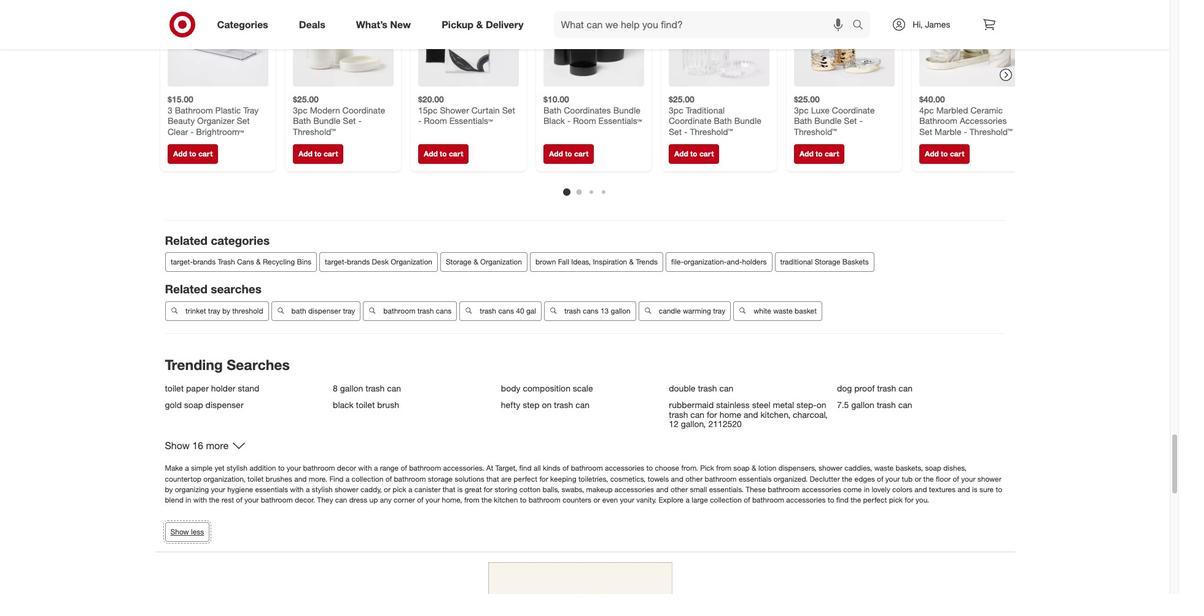 Task type: vqa. For each thing, say whether or not it's contained in the screenshot.
and inside the rubbermaid stainless steel metal step-on trash can for home and kitchen, charcoal, 12 gallon, 2112520
yes



Task type: locate. For each thing, give the bounding box(es) containing it.
dog
[[837, 383, 852, 394]]

1 vertical spatial that
[[443, 485, 456, 494]]

3 cans from the left
[[583, 307, 598, 316]]

add down 'traditional'
[[674, 149, 688, 158]]

from down the great
[[464, 496, 480, 505]]

organized.
[[774, 475, 808, 484]]

0 horizontal spatial 3pc
[[293, 104, 307, 115]]

4 cart from the left
[[574, 149, 589, 158]]

3 threshold™ from the left
[[794, 126, 837, 136]]

1 horizontal spatial find
[[837, 496, 849, 505]]

& inside make a simple yet stylish addition to your bathroom decor with a range of bathroom accessories. at target, find all kinds of bathroom accessories to choose from. pick from soap & lotion dispensers, shower caddies, waste baskets, soap dishes, countertop organization, toilet brushes and more. find a collection of bathroom storage solutions that are perfect for keeping toiletries, cosmetics, towels and other bathroom essentials organized. declutter the edges of your tub or the floor of your shower by organizing your hygiene essentials with a stylish shower caddy, or pick a canister that is great for storing cotton balls, swabs, makeup accessories and other small essentials. these bathroom accessories come in lovely colors and textures and is sure to blend in with the rest of your bathroom decor. they can dress up any corner of your home, from the kitchen to bathroom counters or even your vanity. explore a large collection of bathroom accessories to find the perfect pick for you.
[[752, 464, 757, 473]]

1 storage from the left
[[446, 258, 471, 267]]

balls,
[[543, 485, 560, 494]]

bathroom down these
[[753, 496, 785, 505]]

0 horizontal spatial dispenser
[[206, 400, 244, 411]]

add
[[173, 149, 187, 158], [298, 149, 312, 158], [424, 149, 438, 158], [549, 149, 563, 158], [674, 149, 688, 158], [800, 149, 814, 158], [925, 149, 939, 158]]

$25.00 up 'traditional'
[[669, 94, 695, 104]]

add to cart button for 3 bathroom plastic tray beauty organizer set clear - brightroom™
[[167, 144, 218, 164]]

0 horizontal spatial essentials
[[255, 485, 288, 494]]

2 essentials™ from the left
[[598, 115, 642, 126]]

up
[[370, 496, 378, 505]]

1 $25.00 from the left
[[293, 94, 318, 104]]

bath inside $10.00 bath coordinates bundle black - room essentials™
[[543, 104, 561, 115]]

less
[[191, 528, 204, 537]]

for down all
[[540, 475, 548, 484]]

warming
[[683, 307, 711, 316]]

0 horizontal spatial bathroom
[[175, 104, 213, 115]]

of down hygiene in the bottom of the page
[[236, 496, 243, 505]]

and right textures
[[958, 485, 971, 494]]

1 horizontal spatial essentials™
[[598, 115, 642, 126]]

2 vertical spatial toilet
[[248, 475, 264, 484]]

1 horizontal spatial is
[[973, 485, 978, 494]]

7 cart from the left
[[950, 149, 965, 158]]

can right they
[[335, 496, 347, 505]]

0 horizontal spatial tray
[[208, 307, 220, 316]]

1 room from the left
[[424, 115, 447, 126]]

pick down colors
[[889, 496, 903, 505]]

make
[[165, 464, 183, 473]]

room inside the $20.00 15pc shower curtain set - room essentials™
[[424, 115, 447, 126]]

1 3pc from the left
[[293, 104, 307, 115]]

2 horizontal spatial shower
[[978, 475, 1002, 484]]

1 vertical spatial collection
[[710, 496, 742, 505]]

1 horizontal spatial on
[[817, 400, 827, 411]]

3pc luxe coordinate bath bundle set - threshold™ image
[[794, 0, 895, 86], [794, 0, 895, 86]]

1 add from the left
[[173, 149, 187, 158]]

at
[[487, 464, 493, 473]]

coordinate down 'traditional'
[[669, 115, 712, 126]]

can right 12
[[691, 410, 705, 420]]

bath coordinates bundle black - room essentials™ image
[[543, 0, 644, 86], [543, 0, 644, 86]]

1 vertical spatial toilet
[[356, 400, 375, 411]]

0 horizontal spatial shower
[[335, 485, 359, 494]]

2 threshold™ from the left
[[690, 126, 733, 136]]

1 horizontal spatial by
[[222, 307, 230, 316]]

2 horizontal spatial $25.00
[[794, 94, 820, 104]]

set inside "$15.00 3 bathroom plastic tray beauty organizer set clear - brightroom™"
[[237, 115, 250, 126]]

cans left 40
[[498, 307, 514, 316]]

threshold™ down luxe
[[794, 126, 837, 136]]

4 add to cart button from the left
[[543, 144, 594, 164]]

2 3pc from the left
[[669, 104, 683, 115]]

1 horizontal spatial pick
[[889, 496, 903, 505]]

1 vertical spatial from
[[464, 496, 480, 505]]

add to cart for $25.00 3pc traditional coordinate bath bundle set - threshold™
[[674, 149, 714, 158]]

your up colors
[[886, 475, 900, 484]]

and right home
[[744, 410, 759, 420]]

2 cart from the left
[[323, 149, 338, 158]]

1 horizontal spatial stylish
[[312, 485, 333, 494]]

0 vertical spatial find
[[520, 464, 532, 473]]

1 target- from the left
[[171, 258, 193, 267]]

essentials
[[739, 475, 772, 484], [255, 485, 288, 494]]

3pc inside $25.00 3pc traditional coordinate bath bundle set - threshold™
[[669, 104, 683, 115]]

-
[[358, 115, 361, 126], [418, 115, 421, 126], [567, 115, 571, 126], [859, 115, 863, 126], [190, 126, 193, 136], [684, 126, 688, 136], [964, 126, 967, 136]]

0 horizontal spatial on
[[542, 400, 552, 411]]

1 vertical spatial show
[[171, 528, 189, 537]]

stylish up 'organization,'
[[227, 464, 248, 473]]

3pc for 3pc modern coordinate bath bundle set - threshold™
[[293, 104, 307, 115]]

set for 3pc traditional coordinate bath bundle set - threshold™
[[669, 126, 682, 136]]

2 tray from the left
[[343, 307, 355, 316]]

bathroom trash cans
[[383, 307, 451, 316]]

your
[[287, 464, 301, 473], [886, 475, 900, 484], [962, 475, 976, 484], [211, 485, 225, 494], [245, 496, 259, 505], [426, 496, 440, 505], [620, 496, 635, 505]]

3pc inside the $25.00 3pc luxe coordinate bath bundle set - threshold™
[[794, 104, 809, 115]]

5 add from the left
[[674, 149, 688, 158]]

1 horizontal spatial storage
[[815, 258, 841, 267]]

bath inside $25.00 3pc traditional coordinate bath bundle set - threshold™
[[714, 115, 732, 126]]

cans for trash cans 13 gallon
[[583, 307, 598, 316]]

gallon right "8" at the bottom of page
[[340, 383, 363, 394]]

stylish up they
[[312, 485, 333, 494]]

4 threshold™ from the left
[[970, 126, 1013, 136]]

1 horizontal spatial room
[[573, 115, 596, 126]]

0 vertical spatial dispenser
[[308, 307, 341, 316]]

holder
[[211, 383, 236, 394]]

perfect down lovely
[[864, 496, 887, 505]]

add to cart button
[[167, 144, 218, 164], [293, 144, 343, 164], [418, 144, 469, 164], [543, 144, 594, 164], [669, 144, 719, 164], [794, 144, 845, 164], [919, 144, 970, 164]]

in down "organizing"
[[186, 496, 191, 505]]

add down "black"
[[549, 149, 563, 158]]

bath down 'traditional'
[[714, 115, 732, 126]]

your down hygiene in the bottom of the page
[[245, 496, 259, 505]]

in
[[864, 485, 870, 494], [186, 496, 191, 505]]

cosmetics,
[[611, 475, 646, 484]]

add to cart button for 15pc shower curtain set - room essentials™
[[418, 144, 469, 164]]

1 add to cart from the left
[[173, 149, 213, 158]]

by left threshold
[[222, 307, 230, 316]]

bathroom up 'more.'
[[303, 464, 335, 473]]

2 room from the left
[[573, 115, 596, 126]]

2 horizontal spatial gallon
[[852, 400, 875, 411]]

1 horizontal spatial coordinate
[[669, 115, 712, 126]]

1 essentials™ from the left
[[449, 115, 493, 126]]

brands for desk
[[347, 258, 370, 267]]

kinds
[[543, 464, 561, 473]]

to down declutter
[[828, 496, 835, 505]]

room down coordinates
[[573, 115, 596, 126]]

1 vertical spatial in
[[186, 496, 191, 505]]

on right step
[[542, 400, 552, 411]]

add to cart for $20.00 15pc shower curtain set - room essentials™
[[424, 149, 463, 158]]

show for show 16 more
[[165, 440, 190, 453]]

1 horizontal spatial organization
[[480, 258, 522, 267]]

gallon
[[611, 307, 631, 316], [340, 383, 363, 394], [852, 400, 875, 411]]

2 add to cart from the left
[[298, 149, 338, 158]]

kitchen,
[[761, 410, 791, 420]]

1 horizontal spatial that
[[487, 475, 499, 484]]

0 vertical spatial waste
[[773, 307, 793, 316]]

2 add to cart button from the left
[[293, 144, 343, 164]]

1 vertical spatial find
[[837, 496, 849, 505]]

threshold™ for luxe
[[794, 126, 837, 136]]

3 $25.00 from the left
[[794, 94, 820, 104]]

candle warming tray link
[[639, 302, 731, 321]]

3 add from the left
[[424, 149, 438, 158]]

organizing
[[175, 485, 209, 494]]

coordinate inside the $25.00 3pc luxe coordinate bath bundle set - threshold™
[[832, 104, 875, 115]]

curtain
[[471, 104, 500, 115]]

2 related from the top
[[165, 282, 208, 296]]

double trash can link
[[669, 383, 830, 394]]

1 horizontal spatial in
[[864, 485, 870, 494]]

bathroom inside "$15.00 3 bathroom plastic tray beauty organizer set clear - brightroom™"
[[175, 104, 213, 115]]

target,
[[496, 464, 518, 473]]

file-organization-and-holders
[[671, 258, 767, 267]]

body composition scale link
[[501, 383, 662, 394]]

essentials™ inside $10.00 bath coordinates bundle black - room essentials™
[[598, 115, 642, 126]]

add to cart button for 3pc traditional coordinate bath bundle set - threshold™
[[669, 144, 719, 164]]

0 vertical spatial toilet
[[165, 383, 184, 394]]

toilet down addition
[[248, 475, 264, 484]]

0 horizontal spatial stylish
[[227, 464, 248, 473]]

6 add to cart from the left
[[800, 149, 839, 158]]

2 vertical spatial shower
[[335, 485, 359, 494]]

toiletries,
[[579, 475, 608, 484]]

1 vertical spatial pick
[[889, 496, 903, 505]]

double trash can
[[669, 383, 734, 394]]

add to cart button for 4pc marbled ceramic bathroom accessories set marble - threshold™
[[919, 144, 970, 164]]

tray
[[208, 307, 220, 316], [343, 307, 355, 316], [713, 307, 725, 316]]

add to cart down $25.00 3pc modern coordinate bath bundle set - threshold™
[[298, 149, 338, 158]]

6 cart from the left
[[825, 149, 839, 158]]

body composition scale
[[501, 383, 593, 394]]

trending searches
[[165, 356, 290, 374]]

0 horizontal spatial coordinate
[[342, 104, 385, 115]]

for inside rubbermaid stainless steel metal step-on trash can for home and kitchen, charcoal, 12 gallon, 2112520
[[707, 410, 717, 420]]

2 horizontal spatial soap
[[926, 464, 942, 473]]

or right tub
[[915, 475, 922, 484]]

1 horizontal spatial shower
[[819, 464, 843, 473]]

3 tray from the left
[[713, 307, 725, 316]]

& left the trends
[[629, 258, 634, 267]]

15pc
[[418, 104, 437, 115]]

0 horizontal spatial cans
[[436, 307, 451, 316]]

1 vertical spatial other
[[671, 485, 688, 494]]

related
[[165, 233, 208, 247], [165, 282, 208, 296]]

a up corner on the left
[[409, 485, 413, 494]]

set inside the $40.00 4pc marbled ceramic bathroom accessories set marble - threshold™
[[919, 126, 932, 136]]

5 add to cart button from the left
[[669, 144, 719, 164]]

set inside $25.00 3pc modern coordinate bath bundle set - threshold™
[[343, 115, 356, 126]]

come
[[844, 485, 862, 494]]

6 add from the left
[[800, 149, 814, 158]]

7 add from the left
[[925, 149, 939, 158]]

shower up sure
[[978, 475, 1002, 484]]

0 horizontal spatial find
[[520, 464, 532, 473]]

add to cart for $40.00 4pc marbled ceramic bathroom accessories set marble - threshold™
[[925, 149, 965, 158]]

cart down $25.00 3pc traditional coordinate bath bundle set - threshold™
[[699, 149, 714, 158]]

0 vertical spatial by
[[222, 307, 230, 316]]

cart down shower
[[449, 149, 463, 158]]

2 horizontal spatial with
[[358, 464, 372, 473]]

these
[[746, 485, 766, 494]]

to down shower
[[440, 149, 447, 158]]

- inside $25.00 3pc modern coordinate bath bundle set - threshold™
[[358, 115, 361, 126]]

coordinate for traditional
[[669, 115, 712, 126]]

$25.00 inside $25.00 3pc traditional coordinate bath bundle set - threshold™
[[669, 94, 695, 104]]

- inside $10.00 bath coordinates bundle black - room essentials™
[[567, 115, 571, 126]]

traditional
[[686, 104, 725, 115]]

0 horizontal spatial is
[[458, 485, 463, 494]]

bundle inside $25.00 3pc modern coordinate bath bundle set - threshold™
[[313, 115, 340, 126]]

1 cans from the left
[[436, 307, 451, 316]]

15pc shower curtain set - room essentials™ image
[[418, 0, 519, 86], [418, 0, 519, 86]]

gallon for 8 gallon trash can
[[340, 383, 363, 394]]

1 horizontal spatial essentials
[[739, 475, 772, 484]]

cart down $25.00 3pc modern coordinate bath bundle set - threshold™
[[323, 149, 338, 158]]

1 horizontal spatial collection
[[710, 496, 742, 505]]

3 3pc from the left
[[794, 104, 809, 115]]

bundle for 3pc modern coordinate bath bundle set - threshold™
[[313, 115, 340, 126]]

2 brands from the left
[[347, 258, 370, 267]]

add to cart button for 3pc luxe coordinate bath bundle set - threshold™
[[794, 144, 845, 164]]

organization right desk
[[391, 258, 432, 267]]

to down cotton
[[520, 496, 527, 505]]

bathroom up marble at the top right of page
[[919, 115, 958, 126]]

1 add to cart button from the left
[[167, 144, 218, 164]]

caddy,
[[361, 485, 382, 494]]

coordinate right modern
[[342, 104, 385, 115]]

coordinate
[[342, 104, 385, 115], [832, 104, 875, 115], [669, 115, 712, 126]]

bath inside the $25.00 3pc luxe coordinate bath bundle set - threshold™
[[794, 115, 812, 126]]

accessories.
[[443, 464, 484, 473]]

$25.00 inside the $25.00 3pc luxe coordinate bath bundle set - threshold™
[[794, 94, 820, 104]]

0 vertical spatial that
[[487, 475, 499, 484]]

organization-
[[684, 258, 727, 267]]

with up decor.
[[290, 485, 304, 494]]

tray right bath
[[343, 307, 355, 316]]

0 horizontal spatial pick
[[393, 485, 407, 494]]

1 vertical spatial shower
[[978, 475, 1002, 484]]

0 horizontal spatial essentials™
[[449, 115, 493, 126]]

3 bathroom plastic tray beauty organizer set clear - brightroom™ image
[[167, 0, 268, 86], [167, 0, 268, 86]]

2 cans from the left
[[498, 307, 514, 316]]

of down range
[[386, 475, 392, 484]]

storage
[[446, 258, 471, 267], [815, 258, 841, 267]]

$25.00 3pc traditional coordinate bath bundle set - threshold™
[[669, 94, 762, 136]]

add to cart for $15.00 3 bathroom plastic tray beauty organizer set clear - brightroom™
[[173, 149, 213, 158]]

cart for marbled
[[950, 149, 965, 158]]

2 on from the left
[[817, 400, 827, 411]]

plastic
[[215, 104, 241, 115]]

shower up declutter
[[819, 464, 843, 473]]

0 horizontal spatial with
[[193, 496, 207, 505]]

coordinate inside $25.00 3pc traditional coordinate bath bundle set - threshold™
[[669, 115, 712, 126]]

add to cart down the $25.00 3pc luxe coordinate bath bundle set - threshold™
[[800, 149, 839, 158]]

related for related categories
[[165, 233, 208, 247]]

ideas,
[[571, 258, 591, 267]]

find left all
[[520, 464, 532, 473]]

3pc left modern
[[293, 104, 307, 115]]

1 cart from the left
[[198, 149, 213, 158]]

set inside the $20.00 15pc shower curtain set - room essentials™
[[502, 104, 515, 115]]

your down 'canister'
[[426, 496, 440, 505]]

a up countertop
[[185, 464, 189, 473]]

3pc inside $25.00 3pc modern coordinate bath bundle set - threshold™
[[293, 104, 307, 115]]

blend
[[165, 496, 184, 505]]

desk
[[372, 258, 389, 267]]

are
[[501, 475, 512, 484]]

3pc traditional coordinate bath bundle set - threshold™ image
[[669, 0, 770, 86], [669, 0, 770, 86]]

1 threshold™ from the left
[[293, 126, 336, 136]]

and inside rubbermaid stainless steel metal step-on trash can for home and kitchen, charcoal, 12 gallon, 2112520
[[744, 410, 759, 420]]

gallon down "proof" at the bottom of the page
[[852, 400, 875, 411]]

1 horizontal spatial tray
[[343, 307, 355, 316]]

5 add to cart from the left
[[674, 149, 714, 158]]

3 cart from the left
[[449, 149, 463, 158]]

1 vertical spatial perfect
[[864, 496, 887, 505]]

toilet down the 8 gallon trash can
[[356, 400, 375, 411]]

bath inside $25.00 3pc modern coordinate bath bundle set - threshold™
[[293, 115, 311, 126]]

1 horizontal spatial toilet
[[248, 475, 264, 484]]

stand
[[238, 383, 259, 394]]

other up explore
[[671, 485, 688, 494]]

countertop
[[165, 475, 201, 484]]

toilet up gold
[[165, 383, 184, 394]]

is left the great
[[458, 485, 463, 494]]

threshold™ down modern
[[293, 126, 336, 136]]

by inside make a simple yet stylish addition to your bathroom decor with a range of bathroom accessories. at target, find all kinds of bathroom accessories to choose from. pick from soap & lotion dispensers, shower caddies, waste baskets, soap dishes, countertop organization, toilet brushes and more. find a collection of bathroom storage solutions that are perfect for keeping toiletries, cosmetics, towels and other bathroom essentials organized. declutter the edges of your tub or the floor of your shower by organizing your hygiene essentials with a stylish shower caddy, or pick a canister that is great for storing cotton balls, swabs, makeup accessories and other small essentials. these bathroom accessories come in lovely colors and textures and is sure to blend in with the rest of your bathroom decor. they can dress up any corner of your home, from the kitchen to bathroom counters or even your vanity. explore a large collection of bathroom accessories to find the perfect pick for you.
[[165, 485, 173, 494]]

bathroom up the essentials.
[[705, 475, 737, 484]]

file-
[[671, 258, 684, 267]]

can inside make a simple yet stylish addition to your bathroom decor with a range of bathroom accessories. at target, find all kinds of bathroom accessories to choose from. pick from soap & lotion dispensers, shower caddies, waste baskets, soap dishes, countertop organization, toilet brushes and more. find a collection of bathroom storage solutions that are perfect for keeping toiletries, cosmetics, towels and other bathroom essentials organized. declutter the edges of your tub or the floor of your shower by organizing your hygiene essentials with a stylish shower caddy, or pick a canister that is great for storing cotton balls, swabs, makeup accessories and other small essentials. these bathroom accessories come in lovely colors and textures and is sure to blend in with the rest of your bathroom decor. they can dress up any corner of your home, from the kitchen to bathroom counters or even your vanity. explore a large collection of bathroom accessories to find the perfect pick for you.
[[335, 496, 347, 505]]

soap up these
[[734, 464, 750, 473]]

$25.00 up luxe
[[794, 94, 820, 104]]

bundle inside $25.00 3pc traditional coordinate bath bundle set - threshold™
[[734, 115, 762, 126]]

add to cart button down $25.00 3pc modern coordinate bath bundle set - threshold™
[[293, 144, 343, 164]]

1 horizontal spatial 3pc
[[669, 104, 683, 115]]

0 horizontal spatial that
[[443, 485, 456, 494]]

pick up corner on the left
[[393, 485, 407, 494]]

add to cart down clear
[[173, 149, 213, 158]]

clear
[[167, 126, 188, 136]]

0 vertical spatial essentials
[[739, 475, 772, 484]]

7.5 gallon trash can
[[837, 400, 913, 411]]

1 horizontal spatial brands
[[347, 258, 370, 267]]

threshold™ inside $25.00 3pc traditional coordinate bath bundle set - threshold™
[[690, 126, 733, 136]]

all
[[534, 464, 541, 473]]

2 target- from the left
[[325, 258, 347, 267]]

bins
[[297, 258, 311, 267]]

0 vertical spatial stylish
[[227, 464, 248, 473]]

0 horizontal spatial brands
[[193, 258, 215, 267]]

home,
[[442, 496, 462, 505]]

bathroom inside the $40.00 4pc marbled ceramic bathroom accessories set marble - threshold™
[[919, 115, 958, 126]]

pickup & delivery
[[442, 18, 524, 30]]

add to cart button down the $25.00 3pc luxe coordinate bath bundle set - threshold™
[[794, 144, 845, 164]]

add to cart for $25.00 3pc luxe coordinate bath bundle set - threshold™
[[800, 149, 839, 158]]

counters
[[563, 496, 592, 505]]

0 vertical spatial perfect
[[514, 475, 538, 484]]

add down 15pc
[[424, 149, 438, 158]]

0 horizontal spatial storage
[[446, 258, 471, 267]]

4pc marbled ceramic bathroom accessories set marble - threshold™ image
[[919, 0, 1020, 86], [919, 0, 1020, 86]]

more.
[[309, 475, 328, 484]]

metal
[[773, 400, 795, 411]]

dog proof trash can
[[837, 383, 913, 394]]

target- up related searches on the top
[[171, 258, 193, 267]]

essentials™
[[449, 115, 493, 126], [598, 115, 642, 126]]

6 add to cart button from the left
[[794, 144, 845, 164]]

brush
[[377, 400, 399, 411]]

bath dispenser tray link
[[271, 302, 361, 321]]

4 add to cart from the left
[[549, 149, 589, 158]]

1 horizontal spatial with
[[290, 485, 304, 494]]

body
[[501, 383, 521, 394]]

related up the trinket
[[165, 282, 208, 296]]

3 add to cart button from the left
[[418, 144, 469, 164]]

add to cart down $25.00 3pc traditional coordinate bath bundle set - threshold™
[[674, 149, 714, 158]]

1 vertical spatial essentials
[[255, 485, 288, 494]]

on inside rubbermaid stainless steel metal step-on trash can for home and kitchen, charcoal, 12 gallon, 2112520
[[817, 400, 827, 411]]

great
[[465, 485, 482, 494]]

explore
[[659, 496, 684, 505]]

1 related from the top
[[165, 233, 208, 247]]

large
[[692, 496, 708, 505]]

7 add to cart from the left
[[925, 149, 965, 158]]

bathroom
[[383, 307, 415, 316], [303, 464, 335, 473], [409, 464, 441, 473], [571, 464, 603, 473], [394, 475, 426, 484], [705, 475, 737, 484], [768, 485, 800, 494], [261, 496, 293, 505], [529, 496, 561, 505], [753, 496, 785, 505]]

2 add from the left
[[298, 149, 312, 158]]

$25.00 inside $25.00 3pc modern coordinate bath bundle set - threshold™
[[293, 94, 318, 104]]

add to cart down shower
[[424, 149, 463, 158]]

coordinate inside $25.00 3pc modern coordinate bath bundle set - threshold™
[[342, 104, 385, 115]]

threshold™ inside the $40.00 4pc marbled ceramic bathroom accessories set marble - threshold™
[[970, 126, 1013, 136]]

0 horizontal spatial target-
[[171, 258, 193, 267]]

add to cart button down $25.00 3pc traditional coordinate bath bundle set - threshold™
[[669, 144, 719, 164]]

set inside the $25.00 3pc luxe coordinate bath bundle set - threshold™
[[844, 115, 857, 126]]

bathroom
[[175, 104, 213, 115], [919, 115, 958, 126]]

coordinate for luxe
[[832, 104, 875, 115]]

gallon,
[[681, 419, 706, 429]]

1 horizontal spatial perfect
[[864, 496, 887, 505]]

0 vertical spatial show
[[165, 440, 190, 453]]

threshold™ inside $25.00 3pc modern coordinate bath bundle set - threshold™
[[293, 126, 336, 136]]

16
[[192, 440, 203, 453]]

3
[[167, 104, 172, 115]]

to down beauty
[[189, 149, 196, 158]]

bathroom trash cans link
[[363, 302, 457, 321]]

bathroom up storage
[[409, 464, 441, 473]]

collection
[[352, 475, 384, 484], [710, 496, 742, 505]]

2 vertical spatial gallon
[[852, 400, 875, 411]]

essentials™ inside the $20.00 15pc shower curtain set - room essentials™
[[449, 115, 493, 126]]

hefty step on trash can link
[[501, 400, 662, 411]]

with right 'decor'
[[358, 464, 372, 473]]

1 tray from the left
[[208, 307, 220, 316]]

1 organization from the left
[[391, 258, 432, 267]]

5 cart from the left
[[699, 149, 714, 158]]

1 brands from the left
[[193, 258, 215, 267]]

1 horizontal spatial or
[[594, 496, 600, 505]]

brands for trash
[[193, 258, 215, 267]]

0 horizontal spatial by
[[165, 485, 173, 494]]

room inside $10.00 bath coordinates bundle black - room essentials™
[[573, 115, 596, 126]]

- inside "$15.00 3 bathroom plastic tray beauty organizer set clear - brightroom™"
[[190, 126, 193, 136]]

0 horizontal spatial $25.00
[[293, 94, 318, 104]]

1 horizontal spatial target-
[[325, 258, 347, 267]]

dispenser down holder
[[206, 400, 244, 411]]

essentials™ down 'curtain' on the left top of the page
[[449, 115, 493, 126]]

set inside $25.00 3pc traditional coordinate bath bundle set - threshold™
[[669, 126, 682, 136]]

essentials down brushes
[[255, 485, 288, 494]]

0 vertical spatial other
[[686, 475, 703, 484]]

3pc modern coordinate bath bundle set - threshold™ image
[[293, 0, 394, 86], [293, 0, 394, 86]]

0 vertical spatial related
[[165, 233, 208, 247]]

1 horizontal spatial from
[[717, 464, 732, 473]]

cart for traditional
[[699, 149, 714, 158]]

8 gallon trash can
[[333, 383, 401, 394]]

add down modern
[[298, 149, 312, 158]]

threshold™ inside the $25.00 3pc luxe coordinate bath bundle set - threshold™
[[794, 126, 837, 136]]

cart down coordinates
[[574, 149, 589, 158]]

1 vertical spatial by
[[165, 485, 173, 494]]

cart for luxe
[[825, 149, 839, 158]]

double
[[669, 383, 696, 394]]

the
[[842, 475, 853, 484], [924, 475, 934, 484], [209, 496, 220, 505], [482, 496, 492, 505], [851, 496, 862, 505]]

7 add to cart button from the left
[[919, 144, 970, 164]]

1 vertical spatial waste
[[875, 464, 894, 473]]

3 add to cart from the left
[[424, 149, 463, 158]]

2 horizontal spatial 3pc
[[794, 104, 809, 115]]

the down the great
[[482, 496, 492, 505]]

1 vertical spatial with
[[290, 485, 304, 494]]

dispenser right bath
[[308, 307, 341, 316]]

bath down luxe
[[794, 115, 812, 126]]

brands left desk
[[347, 258, 370, 267]]

add for $40.00 4pc marbled ceramic bathroom accessories set marble - threshold™
[[925, 149, 939, 158]]

to down $25.00 3pc traditional coordinate bath bundle set - threshold™
[[690, 149, 697, 158]]

add to cart button for 3pc modern coordinate bath bundle set - threshold™
[[293, 144, 343, 164]]

bath for 3pc traditional coordinate bath bundle set - threshold™
[[714, 115, 732, 126]]

composition
[[523, 383, 571, 394]]

- inside the $20.00 15pc shower curtain set - room essentials™
[[418, 115, 421, 126]]

2 $25.00 from the left
[[669, 94, 695, 104]]

1 horizontal spatial cans
[[498, 307, 514, 316]]

1 vertical spatial gallon
[[340, 383, 363, 394]]

make a simple yet stylish addition to your bathroom decor with a range of bathroom accessories. at target, find all kinds of bathroom accessories to choose from. pick from soap & lotion dispensers, shower caddies, waste baskets, soap dishes, countertop organization, toilet brushes and more. find a collection of bathroom storage solutions that are perfect for keeping toiletries, cosmetics, towels and other bathroom essentials organized. declutter the edges of your tub or the floor of your shower by organizing your hygiene essentials with a stylish shower caddy, or pick a canister that is great for storing cotton balls, swabs, makeup accessories and other small essentials. these bathroom accessories come in lovely colors and textures and is sure to blend in with the rest of your bathroom decor. they can dress up any corner of your home, from the kitchen to bathroom counters or even your vanity. explore a large collection of bathroom accessories to find the perfect pick for you.
[[165, 464, 1003, 505]]

$25.00 for traditional
[[669, 94, 695, 104]]

holders
[[742, 258, 767, 267]]

threshold
[[232, 307, 263, 316]]

cans
[[436, 307, 451, 316], [498, 307, 514, 316], [583, 307, 598, 316]]

threshold™ down the accessories
[[970, 126, 1013, 136]]

and left 'more.'
[[294, 475, 307, 484]]

4 add from the left
[[549, 149, 563, 158]]

2 vertical spatial or
[[594, 496, 600, 505]]

0 horizontal spatial organization
[[391, 258, 432, 267]]

bath for 3pc luxe coordinate bath bundle set - threshold™
[[794, 115, 812, 126]]

0 horizontal spatial room
[[424, 115, 447, 126]]

bundle inside the $25.00 3pc luxe coordinate bath bundle set - threshold™
[[815, 115, 842, 126]]

2 vertical spatial with
[[193, 496, 207, 505]]



Task type: describe. For each thing, give the bounding box(es) containing it.
show less
[[171, 528, 204, 537]]

to down the $25.00 3pc luxe coordinate bath bundle set - threshold™
[[816, 149, 823, 158]]

set for 3pc modern coordinate bath bundle set - threshold™
[[343, 115, 356, 126]]

bathroom down balls, in the bottom left of the page
[[529, 496, 561, 505]]

gold
[[165, 400, 182, 411]]

0 horizontal spatial from
[[464, 496, 480, 505]]

bath
[[291, 307, 306, 316]]

the left rest
[[209, 496, 220, 505]]

tray for candle warming tray
[[713, 307, 725, 316]]

categories
[[217, 18, 268, 30]]

can up brush
[[387, 383, 401, 394]]

0 horizontal spatial perfect
[[514, 475, 538, 484]]

lotion
[[759, 464, 777, 473]]

0 horizontal spatial or
[[384, 485, 391, 494]]

1 horizontal spatial gallon
[[611, 307, 631, 316]]

for right the great
[[484, 485, 493, 494]]

vanity.
[[637, 496, 657, 505]]

towels
[[648, 475, 669, 484]]

black
[[333, 400, 354, 411]]

0 vertical spatial or
[[915, 475, 922, 484]]

trinket tray by threshold link
[[165, 302, 269, 321]]

add to cart for $10.00 bath coordinates bundle black - room essentials™
[[549, 149, 589, 158]]

to up brushes
[[278, 464, 285, 473]]

search button
[[847, 11, 877, 41]]

and-
[[727, 258, 742, 267]]

target- for target-brands trash cans & recycling bins
[[171, 258, 193, 267]]

a left large
[[686, 496, 690, 505]]

from.
[[682, 464, 699, 473]]

your up brushes
[[287, 464, 301, 473]]

room for coordinates
[[573, 115, 596, 126]]

bathroom up 'canister'
[[394, 475, 426, 484]]

makeup
[[587, 485, 613, 494]]

to up the towels at right bottom
[[647, 464, 653, 473]]

trends
[[636, 258, 658, 267]]

add for $20.00 15pc shower curtain set - room essentials™
[[424, 149, 438, 158]]

$20.00
[[418, 94, 444, 104]]

0 vertical spatial collection
[[352, 475, 384, 484]]

2 is from the left
[[973, 485, 978, 494]]

advertisement region
[[488, 563, 672, 595]]

- inside the $40.00 4pc marbled ceramic bathroom accessories set marble - threshold™
[[964, 126, 967, 136]]

& right pickup
[[476, 18, 483, 30]]

room for shower
[[424, 115, 447, 126]]

of right range
[[401, 464, 407, 473]]

gold soap dispenser
[[165, 400, 244, 411]]

& inside 'link'
[[629, 258, 634, 267]]

set for 4pc marbled ceramic bathroom accessories set marble - threshold™
[[919, 126, 932, 136]]

traditional storage baskets
[[780, 258, 869, 267]]

canister
[[415, 485, 441, 494]]

what's new
[[356, 18, 411, 30]]

to down coordinates
[[565, 149, 572, 158]]

show for show less
[[171, 528, 189, 537]]

bathroom up the toiletries,
[[571, 464, 603, 473]]

0 vertical spatial pick
[[393, 485, 407, 494]]

caddies,
[[845, 464, 873, 473]]

home
[[720, 410, 742, 420]]

and down choose at bottom
[[671, 475, 684, 484]]

organizer
[[197, 115, 234, 126]]

cart for modern
[[323, 149, 338, 158]]

rubbermaid stainless steel metal step-on trash can for home and kitchen, charcoal, 12 gallon, 2112520 link
[[669, 400, 830, 429]]

can down dog proof trash can link
[[899, 400, 913, 411]]

& up trash cans 40 gal link
[[473, 258, 478, 267]]

accessories
[[960, 115, 1007, 126]]

deals link
[[289, 11, 341, 38]]

and up you.
[[915, 485, 927, 494]]

show less button
[[165, 523, 210, 542]]

cotton
[[520, 485, 541, 494]]

waste inside make a simple yet stylish addition to your bathroom decor with a range of bathroom accessories. at target, find all kinds of bathroom accessories to choose from. pick from soap & lotion dispensers, shower caddies, waste baskets, soap dishes, countertop organization, toilet brushes and more. find a collection of bathroom storage solutions that are perfect for keeping toiletries, cosmetics, towels and other bathroom essentials organized. declutter the edges of your tub or the floor of your shower by organizing your hygiene essentials with a stylish shower caddy, or pick a canister that is great for storing cotton balls, swabs, makeup accessories and other small essentials. these bathroom accessories come in lovely colors and textures and is sure to blend in with the rest of your bathroom decor. they can dress up any corner of your home, from the kitchen to bathroom counters or even your vanity. explore a large collection of bathroom accessories to find the perfect pick for you.
[[875, 464, 894, 473]]

add for $10.00 bath coordinates bundle black - room essentials™
[[549, 149, 563, 158]]

add for $25.00 3pc traditional coordinate bath bundle set - threshold™
[[674, 149, 688, 158]]

the up come
[[842, 475, 853, 484]]

they
[[317, 496, 333, 505]]

can down scale
[[576, 400, 590, 411]]

0 vertical spatial with
[[358, 464, 372, 473]]

bath for 3pc modern coordinate bath bundle set - threshold™
[[293, 115, 311, 126]]

0 horizontal spatial waste
[[773, 307, 793, 316]]

tray for bath dispenser tray
[[343, 307, 355, 316]]

trash inside rubbermaid stainless steel metal step-on trash can for home and kitchen, charcoal, 12 gallon, 2112520
[[669, 410, 688, 420]]

candle warming tray
[[659, 307, 725, 316]]

the down come
[[851, 496, 862, 505]]

more
[[206, 440, 229, 453]]

to right sure
[[996, 485, 1003, 494]]

related for related searches
[[165, 282, 208, 296]]

0 vertical spatial in
[[864, 485, 870, 494]]

recycling
[[263, 258, 295, 267]]

cart for bathroom
[[198, 149, 213, 158]]

essentials™ for curtain
[[449, 115, 493, 126]]

trash cans 40 gal
[[480, 307, 536, 316]]

and down the towels at right bottom
[[656, 485, 669, 494]]

2 storage from the left
[[815, 258, 841, 267]]

target- for target-brands desk organization
[[325, 258, 347, 267]]

storage & organization
[[446, 258, 522, 267]]

your down 'organization,'
[[211, 485, 225, 494]]

scale
[[573, 383, 593, 394]]

What can we help you find? suggestions appear below search field
[[554, 11, 856, 38]]

can inside rubbermaid stainless steel metal step-on trash can for home and kitchen, charcoal, 12 gallon, 2112520
[[691, 410, 705, 420]]

storing
[[495, 485, 518, 494]]

of down 'canister'
[[417, 496, 424, 505]]

target-brands desk organization
[[325, 258, 432, 267]]

& right cans
[[256, 258, 261, 267]]

pickup & delivery link
[[431, 11, 539, 38]]

coordinate for modern
[[342, 104, 385, 115]]

you.
[[916, 496, 930, 505]]

tub
[[902, 475, 913, 484]]

0 horizontal spatial toilet
[[165, 383, 184, 394]]

0 horizontal spatial soap
[[184, 400, 203, 411]]

of down these
[[744, 496, 751, 505]]

1 horizontal spatial soap
[[734, 464, 750, 473]]

set for 3pc luxe coordinate bath bundle set - threshold™
[[844, 115, 857, 126]]

add to cart for $25.00 3pc modern coordinate bath bundle set - threshold™
[[298, 149, 338, 158]]

deals
[[299, 18, 325, 30]]

search
[[847, 19, 877, 32]]

$15.00 3 bathroom plastic tray beauty organizer set clear - brightroom™
[[167, 94, 258, 136]]

add for $25.00 3pc luxe coordinate bath bundle set - threshold™
[[800, 149, 814, 158]]

0 horizontal spatial in
[[186, 496, 191, 505]]

find
[[330, 475, 344, 484]]

the left the floor
[[924, 475, 934, 484]]

toilet inside make a simple yet stylish addition to your bathroom decor with a range of bathroom accessories. at target, find all kinds of bathroom accessories to choose from. pick from soap & lotion dispensers, shower caddies, waste baskets, soap dishes, countertop organization, toilet brushes and more. find a collection of bathroom storage solutions that are perfect for keeping toiletries, cosmetics, towels and other bathroom essentials organized. declutter the edges of your tub or the floor of your shower by organizing your hygiene essentials with a stylish shower caddy, or pick a canister that is great for storing cotton balls, swabs, makeup accessories and other small essentials. these bathroom accessories come in lovely colors and textures and is sure to blend in with the rest of your bathroom decor. they can dress up any corner of your home, from the kitchen to bathroom counters or even your vanity. explore a large collection of bathroom accessories to find the perfect pick for you.
[[248, 475, 264, 484]]

bathroom down organized.
[[768, 485, 800, 494]]

bundle for 3pc luxe coordinate bath bundle set - threshold™
[[815, 115, 842, 126]]

bundle for 3pc traditional coordinate bath bundle set - threshold™
[[734, 115, 762, 126]]

0 vertical spatial from
[[717, 464, 732, 473]]

accessories up cosmetics,
[[605, 464, 645, 473]]

accessories down organized.
[[787, 496, 826, 505]]

swabs,
[[562, 485, 584, 494]]

cart for coordinates
[[574, 149, 589, 158]]

2 organization from the left
[[480, 258, 522, 267]]

bundle inside $10.00 bath coordinates bundle black - room essentials™
[[613, 104, 640, 115]]

bathroom down brushes
[[261, 496, 293, 505]]

cans for trash cans 40 gal
[[498, 307, 514, 316]]

simple
[[191, 464, 213, 473]]

1 vertical spatial stylish
[[312, 485, 333, 494]]

accessories down cosmetics,
[[615, 485, 654, 494]]

small
[[690, 485, 707, 494]]

of up keeping
[[563, 464, 569, 473]]

add to cart button for bath coordinates bundle black - room essentials™
[[543, 144, 594, 164]]

black toilet brush link
[[333, 400, 494, 411]]

what's
[[356, 18, 388, 30]]

can up 7.5 gallon trash can link
[[899, 383, 913, 394]]

add for $25.00 3pc modern coordinate bath bundle set - threshold™
[[298, 149, 312, 158]]

of down dishes,
[[953, 475, 960, 484]]

beauty
[[167, 115, 195, 126]]

1 vertical spatial dispenser
[[206, 400, 244, 411]]

trinket tray by threshold
[[185, 307, 263, 316]]

modern
[[310, 104, 340, 115]]

your right even
[[620, 496, 635, 505]]

threshold™ for modern
[[293, 126, 336, 136]]

target-brands desk organization link
[[319, 253, 438, 272]]

to down marble at the top right of page
[[941, 149, 948, 158]]

dog proof trash can link
[[837, 383, 998, 394]]

rest
[[222, 496, 234, 505]]

2 horizontal spatial toilet
[[356, 400, 375, 411]]

of up lovely
[[877, 475, 884, 484]]

brown fall ideas, inspiration & trends
[[535, 258, 658, 267]]

black toilet brush
[[333, 400, 399, 411]]

gal
[[526, 307, 536, 316]]

essentials™ for bundle
[[598, 115, 642, 126]]

stainless
[[716, 400, 750, 411]]

shower
[[440, 104, 469, 115]]

kitchen
[[494, 496, 518, 505]]

traditional
[[780, 258, 813, 267]]

1 is from the left
[[458, 485, 463, 494]]

- inside $25.00 3pc traditional coordinate bath bundle set - threshold™
[[684, 126, 688, 136]]

trash cans 40 gal link
[[459, 302, 542, 321]]

threshold™ for traditional
[[690, 126, 733, 136]]

0 vertical spatial shower
[[819, 464, 843, 473]]

your down dishes,
[[962, 475, 976, 484]]

brown fall ideas, inspiration & trends link
[[530, 253, 663, 272]]

trash cans 13 gallon link
[[544, 302, 636, 321]]

$10.00
[[543, 94, 569, 104]]

related categories
[[165, 233, 270, 247]]

a down 'decor'
[[346, 475, 350, 484]]

candle
[[659, 307, 681, 316]]

accessories down declutter
[[802, 485, 842, 494]]

to down $25.00 3pc modern coordinate bath bundle set - threshold™
[[314, 149, 321, 158]]

marble
[[935, 126, 962, 136]]

a up decor.
[[306, 485, 310, 494]]

1 on from the left
[[542, 400, 552, 411]]

bathroom down desk
[[383, 307, 415, 316]]

can up stainless
[[720, 383, 734, 394]]

sure
[[980, 485, 994, 494]]

1 horizontal spatial dispenser
[[308, 307, 341, 316]]

add for $15.00 3 bathroom plastic tray beauty organizer set clear - brightroom™
[[173, 149, 187, 158]]

$25.00 for modern
[[293, 94, 318, 104]]

3pc for 3pc traditional coordinate bath bundle set - threshold™
[[669, 104, 683, 115]]

solutions
[[455, 475, 485, 484]]

step-
[[797, 400, 817, 411]]

step
[[523, 400, 540, 411]]

coordinates
[[564, 104, 611, 115]]

$25.00 for luxe
[[794, 94, 820, 104]]

keeping
[[551, 475, 577, 484]]

gallon for 7.5 gallon trash can
[[852, 400, 875, 411]]

marbled
[[936, 104, 968, 115]]

dispensers,
[[779, 464, 817, 473]]

declutter
[[810, 475, 840, 484]]

- inside the $25.00 3pc luxe coordinate bath bundle set - threshold™
[[859, 115, 863, 126]]

hi, james
[[913, 19, 951, 29]]

lovely
[[872, 485, 891, 494]]

charcoal,
[[793, 410, 828, 420]]

toilet paper holder stand link
[[165, 383, 326, 394]]

cart for shower
[[449, 149, 463, 158]]

3pc for 3pc luxe coordinate bath bundle set - threshold™
[[794, 104, 809, 115]]

7.5 gallon trash can link
[[837, 400, 998, 411]]

for down colors
[[905, 496, 914, 505]]

a left range
[[374, 464, 378, 473]]



